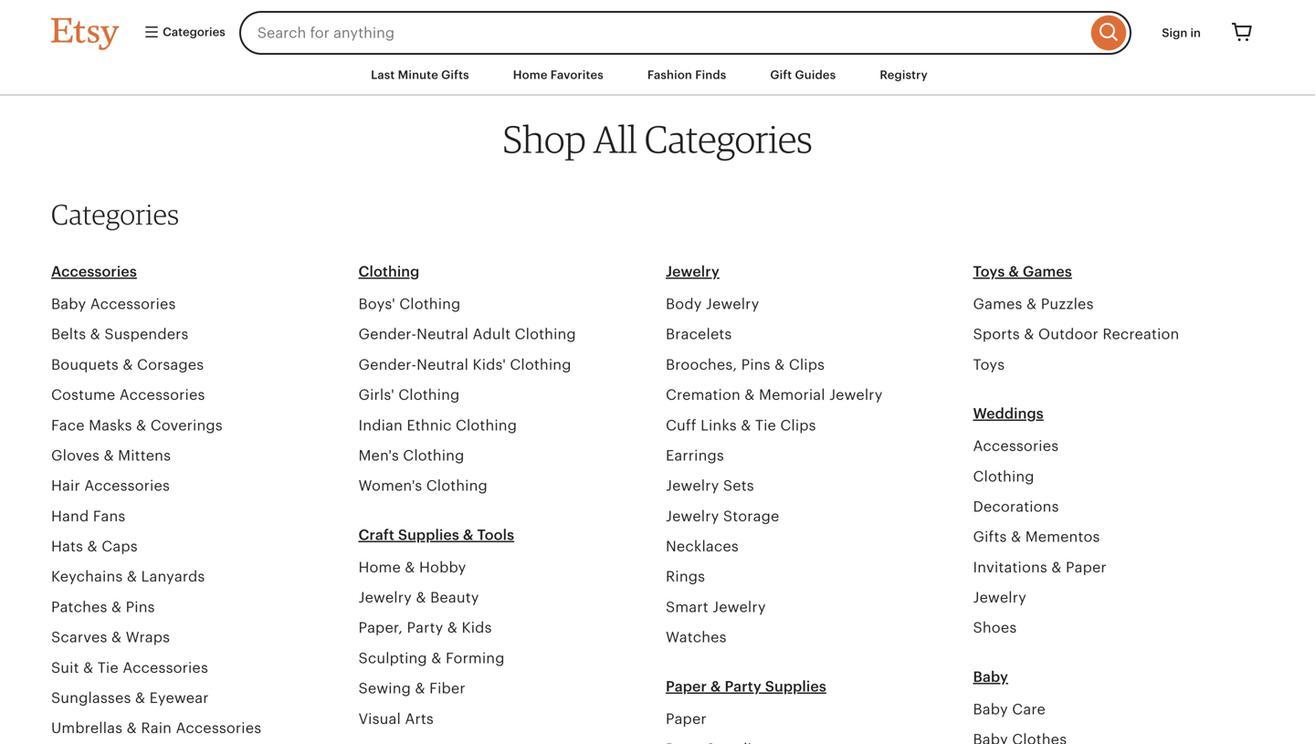 Task type: locate. For each thing, give the bounding box(es) containing it.
tie down scarves & wraps
[[98, 660, 119, 676]]

0 vertical spatial accessories link
[[51, 264, 137, 280]]

baby for baby accessories
[[51, 296, 86, 312]]

invitations & paper
[[973, 559, 1107, 576]]

earrings
[[666, 448, 724, 464]]

banner containing categories
[[18, 0, 1297, 55]]

1 horizontal spatial home
[[513, 68, 548, 82]]

keychains & lanyards link
[[51, 569, 205, 585]]

& for paper & party supplies
[[711, 679, 721, 695]]

& down games & puzzles link
[[1024, 326, 1035, 343]]

clothing up decorations link
[[973, 468, 1035, 485]]

& up "costume accessories"
[[123, 357, 133, 373]]

2 gender- from the top
[[359, 357, 417, 373]]

tie down cremation & memorial jewelry
[[755, 417, 776, 434]]

paper down paper & party supplies
[[666, 711, 707, 727]]

jewelry link
[[666, 264, 720, 280], [973, 590, 1027, 606]]

0 horizontal spatial accessories link
[[51, 264, 137, 280]]

boys' clothing
[[359, 296, 461, 312]]

home left 'favorites'
[[513, 68, 548, 82]]

& for bouquets & corsages
[[123, 357, 133, 373]]

& right the belts
[[90, 326, 100, 343]]

neutral down gender-neutral adult clothing link
[[417, 357, 469, 373]]

& for patches & pins
[[111, 599, 122, 616]]

0 vertical spatial baby
[[51, 296, 86, 312]]

1 vertical spatial toys
[[973, 357, 1005, 373]]

clothing link up boys'
[[359, 264, 420, 280]]

bouquets & corsages link
[[51, 357, 204, 373]]

& for cremation & memorial jewelry
[[745, 387, 755, 403]]

categories button
[[130, 16, 234, 49]]

clothing up gender-neutral adult clothing
[[399, 296, 461, 312]]

& down the watches
[[711, 679, 721, 695]]

1 vertical spatial pins
[[126, 599, 155, 616]]

1 vertical spatial tie
[[98, 660, 119, 676]]

arts
[[405, 711, 434, 727]]

1 toys from the top
[[973, 264, 1005, 280]]

& for invitations & paper
[[1052, 559, 1062, 576]]

0 horizontal spatial jewelry link
[[666, 264, 720, 280]]

0 horizontal spatial party
[[407, 620, 443, 636]]

umbrellas
[[51, 720, 123, 737]]

0 horizontal spatial supplies
[[398, 527, 459, 543]]

women's
[[359, 478, 422, 494]]

baby
[[51, 296, 86, 312], [973, 669, 1008, 685], [973, 701, 1008, 718]]

party down the watches
[[725, 679, 762, 695]]

& right "suit"
[[83, 660, 94, 676]]

belts & suspenders link
[[51, 326, 189, 343]]

1 vertical spatial neutral
[[417, 357, 469, 373]]

& down "suit & tie accessories"
[[135, 690, 145, 707]]

pins up cremation & memorial jewelry
[[741, 357, 771, 373]]

1 vertical spatial clothing link
[[973, 468, 1035, 485]]

face
[[51, 417, 85, 434]]

gender- down boys'
[[359, 326, 417, 343]]

neutral for adult
[[417, 326, 469, 343]]

suit & tie accessories link
[[51, 660, 208, 676]]

clips
[[789, 357, 825, 373], [780, 417, 816, 434]]

categories inside button
[[160, 25, 225, 39]]

baby care
[[973, 701, 1046, 718]]

sports
[[973, 326, 1020, 343]]

2 toys from the top
[[973, 357, 1005, 373]]

accessories link up baby accessories
[[51, 264, 137, 280]]

clothing link up decorations link
[[973, 468, 1035, 485]]

baby down baby link
[[973, 701, 1008, 718]]

smart
[[666, 599, 709, 616]]

games & puzzles link
[[973, 296, 1094, 312]]

forming
[[446, 650, 505, 667]]

2 vertical spatial paper
[[666, 711, 707, 727]]

gifts & mementos
[[973, 529, 1100, 545]]

& up scarves & wraps
[[111, 599, 122, 616]]

jewelry sets link
[[666, 478, 754, 494]]

2 neutral from the top
[[417, 357, 469, 373]]

1 vertical spatial home
[[359, 559, 401, 576]]

scarves
[[51, 629, 107, 646]]

gender- up girls'
[[359, 357, 417, 373]]

smart jewelry link
[[666, 599, 766, 616]]

face masks & coverings link
[[51, 417, 223, 434]]

accessories up eyewear
[[123, 660, 208, 676]]

0 horizontal spatial clothing link
[[359, 264, 420, 280]]

1 horizontal spatial party
[[725, 679, 762, 695]]

cremation
[[666, 387, 741, 403]]

0 vertical spatial gender-
[[359, 326, 417, 343]]

0 vertical spatial party
[[407, 620, 443, 636]]

brooches, pins & clips
[[666, 357, 825, 373]]

1 vertical spatial paper
[[666, 679, 707, 695]]

0 vertical spatial games
[[1023, 264, 1072, 280]]

caps
[[102, 539, 138, 555]]

last minute gifts link
[[357, 58, 483, 92]]

pins
[[741, 357, 771, 373], [126, 599, 155, 616]]

sewing & fiber link
[[359, 681, 466, 697]]

baby up baby care link
[[973, 669, 1008, 685]]

eyewear
[[149, 690, 209, 707]]

home down the 'craft'
[[359, 559, 401, 576]]

craft
[[359, 527, 395, 543]]

jewelry
[[666, 264, 720, 280], [706, 296, 759, 312], [830, 387, 883, 403], [666, 478, 719, 494], [666, 508, 719, 525], [359, 590, 412, 606], [973, 590, 1027, 606], [713, 599, 766, 616]]

jewelry storage link
[[666, 508, 780, 525]]

1 horizontal spatial tie
[[755, 417, 776, 434]]

baby for baby care
[[973, 701, 1008, 718]]

paper for paper link
[[666, 711, 707, 727]]

jewelry & beauty link
[[359, 590, 479, 606]]

1 horizontal spatial jewelry link
[[973, 590, 1027, 606]]

hats
[[51, 539, 83, 555]]

jewelry right memorial
[[830, 387, 883, 403]]

costume
[[51, 387, 115, 403]]

menu bar
[[18, 55, 1297, 96]]

1 vertical spatial party
[[725, 679, 762, 695]]

& for suit & tie accessories
[[83, 660, 94, 676]]

banner
[[18, 0, 1297, 55]]

kids
[[462, 620, 492, 636]]

toys for toys & games
[[973, 264, 1005, 280]]

favorites
[[551, 68, 604, 82]]

keychains
[[51, 569, 123, 585]]

jewelry up bracelets
[[706, 296, 759, 312]]

toys link
[[973, 357, 1005, 373]]

hats & caps link
[[51, 539, 138, 555]]

accessories link
[[51, 264, 137, 280], [973, 438, 1059, 455]]

&
[[1009, 264, 1019, 280], [1027, 296, 1037, 312], [90, 326, 100, 343], [1024, 326, 1035, 343], [123, 357, 133, 373], [775, 357, 785, 373], [745, 387, 755, 403], [136, 417, 146, 434], [741, 417, 751, 434], [104, 448, 114, 464], [463, 527, 474, 543], [1011, 529, 1022, 545], [87, 539, 98, 555], [405, 559, 415, 576], [1052, 559, 1062, 576], [127, 569, 137, 585], [416, 590, 426, 606], [111, 599, 122, 616], [447, 620, 458, 636], [111, 629, 122, 646], [431, 650, 442, 667], [83, 660, 94, 676], [711, 679, 721, 695], [415, 681, 425, 697], [135, 690, 145, 707], [127, 720, 137, 737]]

home for home & hobby
[[359, 559, 401, 576]]

& for games & puzzles
[[1027, 296, 1037, 312]]

gifts up invitations
[[973, 529, 1007, 545]]

gender-neutral adult clothing
[[359, 326, 576, 343]]

men's clothing link
[[359, 448, 464, 464]]

& down masks on the left
[[104, 448, 114, 464]]

1 vertical spatial categories
[[645, 116, 813, 162]]

None search field
[[239, 11, 1132, 55]]

baby up the belts
[[51, 296, 86, 312]]

sets
[[723, 478, 754, 494]]

cremation & memorial jewelry link
[[666, 387, 883, 403]]

last minute gifts
[[371, 68, 469, 82]]

1 horizontal spatial supplies
[[765, 679, 827, 695]]

& down the caps
[[127, 569, 137, 585]]

& up games & puzzles link
[[1009, 264, 1019, 280]]

& for umbrellas & rain accessories
[[127, 720, 137, 737]]

0 vertical spatial clips
[[789, 357, 825, 373]]

0 vertical spatial categories
[[160, 25, 225, 39]]

party
[[407, 620, 443, 636], [725, 679, 762, 695]]

games up sports
[[973, 296, 1023, 312]]

accessories
[[51, 264, 137, 280], [90, 296, 176, 312], [119, 387, 205, 403], [973, 438, 1059, 455], [84, 478, 170, 494], [123, 660, 208, 676], [176, 720, 261, 737]]

toys for 'toys' link
[[973, 357, 1005, 373]]

& down decorations link
[[1011, 529, 1022, 545]]

& down mementos
[[1052, 559, 1062, 576]]

memorial
[[759, 387, 825, 403]]

indian ethnic clothing link
[[359, 417, 517, 434]]

gender-neutral kids' clothing
[[359, 357, 571, 373]]

puzzles
[[1041, 296, 1094, 312]]

clips up memorial
[[789, 357, 825, 373]]

games up games & puzzles link
[[1023, 264, 1072, 280]]

in
[[1191, 26, 1201, 40]]

& up jewelry & beauty
[[405, 559, 415, 576]]

& right the 'hats' at the left bottom
[[87, 539, 98, 555]]

jewelry link up the shoes link at bottom right
[[973, 590, 1027, 606]]

& down toys & games link
[[1027, 296, 1037, 312]]

& for sunglasses & eyewear
[[135, 690, 145, 707]]

paper & party supplies link
[[666, 679, 827, 695]]

1 gender- from the top
[[359, 326, 417, 343]]

& down brooches, pins & clips
[[745, 387, 755, 403]]

0 vertical spatial jewelry link
[[666, 264, 720, 280]]

1 horizontal spatial pins
[[741, 357, 771, 373]]

1 neutral from the top
[[417, 326, 469, 343]]

neutral up gender-neutral kids' clothing
[[417, 326, 469, 343]]

Search for anything text field
[[239, 11, 1087, 55]]

1 horizontal spatial accessories link
[[973, 438, 1059, 455]]

gifts right minute
[[441, 68, 469, 82]]

& left wraps
[[111, 629, 122, 646]]

& up paper, party & kids
[[416, 590, 426, 606]]

0 horizontal spatial pins
[[126, 599, 155, 616]]

1 vertical spatial baby
[[973, 669, 1008, 685]]

& for home & hobby
[[405, 559, 415, 576]]

& up mittens
[[136, 417, 146, 434]]

0 horizontal spatial home
[[359, 559, 401, 576]]

gifts inside "last minute gifts" link
[[441, 68, 469, 82]]

& left fiber
[[415, 681, 425, 697]]

accessories link down weddings link
[[973, 438, 1059, 455]]

beauty
[[430, 590, 479, 606]]

2 vertical spatial baby
[[973, 701, 1008, 718]]

mittens
[[118, 448, 171, 464]]

party down jewelry & beauty link at the left
[[407, 620, 443, 636]]

paper up paper link
[[666, 679, 707, 695]]

toys down sports
[[973, 357, 1005, 373]]

& for scarves & wraps
[[111, 629, 122, 646]]

& up fiber
[[431, 650, 442, 667]]

1 horizontal spatial clothing link
[[973, 468, 1035, 485]]

0 vertical spatial home
[[513, 68, 548, 82]]

adult
[[473, 326, 511, 343]]

0 horizontal spatial gifts
[[441, 68, 469, 82]]

coverings
[[150, 417, 223, 434]]

guides
[[795, 68, 836, 82]]

wraps
[[126, 629, 170, 646]]

0 vertical spatial neutral
[[417, 326, 469, 343]]

0 vertical spatial gifts
[[441, 68, 469, 82]]

clips down memorial
[[780, 417, 816, 434]]

toys up games & puzzles link
[[973, 264, 1005, 280]]

clothing
[[359, 264, 420, 280], [399, 296, 461, 312], [515, 326, 576, 343], [510, 357, 571, 373], [398, 387, 460, 403], [456, 417, 517, 434], [403, 448, 464, 464], [973, 468, 1035, 485], [426, 478, 488, 494]]

girls' clothing
[[359, 387, 460, 403]]

1 vertical spatial gender-
[[359, 357, 417, 373]]

paper down mementos
[[1066, 559, 1107, 576]]

& for belts & suspenders
[[90, 326, 100, 343]]

sports & outdoor recreation link
[[973, 326, 1180, 343]]

invitations
[[973, 559, 1048, 576]]

smart jewelry
[[666, 599, 766, 616]]

jewelry link up body
[[666, 264, 720, 280]]

visual arts link
[[359, 711, 434, 727]]

women's clothing link
[[359, 478, 488, 494]]

registry
[[880, 68, 928, 82]]

sewing
[[359, 681, 411, 697]]

& for sculpting & forming
[[431, 650, 442, 667]]

masks
[[89, 417, 132, 434]]

neutral for kids'
[[417, 357, 469, 373]]

home
[[513, 68, 548, 82], [359, 559, 401, 576]]

pins up wraps
[[126, 599, 155, 616]]

patches & pins
[[51, 599, 155, 616]]

0 vertical spatial supplies
[[398, 527, 459, 543]]

& left rain
[[127, 720, 137, 737]]

0 vertical spatial toys
[[973, 264, 1005, 280]]

1 vertical spatial gifts
[[973, 529, 1007, 545]]



Task type: describe. For each thing, give the bounding box(es) containing it.
0 vertical spatial paper
[[1066, 559, 1107, 576]]

home for home favorites
[[513, 68, 548, 82]]

fashion
[[648, 68, 692, 82]]

body
[[666, 296, 702, 312]]

belts
[[51, 326, 86, 343]]

0 vertical spatial tie
[[755, 417, 776, 434]]

suit & tie accessories
[[51, 660, 208, 676]]

gender- for gender-neutral kids' clothing
[[359, 357, 417, 373]]

hair accessories
[[51, 478, 170, 494]]

1 vertical spatial jewelry link
[[973, 590, 1027, 606]]

home & hobby link
[[359, 559, 466, 576]]

jewelry right smart
[[713, 599, 766, 616]]

visual
[[359, 711, 401, 727]]

suspenders
[[104, 326, 189, 343]]

toys & games link
[[973, 264, 1072, 280]]

& for sports & outdoor recreation
[[1024, 326, 1035, 343]]

fiber
[[429, 681, 466, 697]]

& left the kids
[[447, 620, 458, 636]]

gender-neutral adult clothing link
[[359, 326, 576, 343]]

& right links
[[741, 417, 751, 434]]

weddings
[[973, 406, 1044, 422]]

baby care link
[[973, 701, 1046, 718]]

baby accessories
[[51, 296, 176, 312]]

gloves & mittens
[[51, 448, 171, 464]]

men's clothing
[[359, 448, 464, 464]]

sculpting & forming link
[[359, 650, 505, 667]]

necklaces link
[[666, 539, 739, 555]]

clothing right the adult
[[515, 326, 576, 343]]

& for gloves & mittens
[[104, 448, 114, 464]]

1 horizontal spatial gifts
[[973, 529, 1007, 545]]

clothing down indian ethnic clothing
[[403, 448, 464, 464]]

shop
[[503, 116, 586, 162]]

jewelry sets
[[666, 478, 754, 494]]

& for toys & games
[[1009, 264, 1019, 280]]

home favorites link
[[499, 58, 617, 92]]

jewelry up the shoes link at bottom right
[[973, 590, 1027, 606]]

hobby
[[419, 559, 466, 576]]

weddings link
[[973, 406, 1044, 422]]

indian ethnic clothing
[[359, 417, 517, 434]]

accessories down gloves & mittens link
[[84, 478, 170, 494]]

hats & caps
[[51, 539, 138, 555]]

bouquets & corsages
[[51, 357, 204, 373]]

& for keychains & lanyards
[[127, 569, 137, 585]]

jewelry storage
[[666, 508, 780, 525]]

jewelry up body
[[666, 264, 720, 280]]

keychains & lanyards
[[51, 569, 205, 585]]

jewelry up paper,
[[359, 590, 412, 606]]

& left tools
[[463, 527, 474, 543]]

gloves
[[51, 448, 100, 464]]

& for hats & caps
[[87, 539, 98, 555]]

0 horizontal spatial tie
[[98, 660, 119, 676]]

mementos
[[1026, 529, 1100, 545]]

gifts & mementos link
[[973, 529, 1100, 545]]

clothing up boys'
[[359, 264, 420, 280]]

accessories down corsages
[[119, 387, 205, 403]]

paper for paper & party supplies
[[666, 679, 707, 695]]

bouquets
[[51, 357, 119, 373]]

1 vertical spatial clips
[[780, 417, 816, 434]]

& up cremation & memorial jewelry
[[775, 357, 785, 373]]

cuff
[[666, 417, 697, 434]]

girls' clothing link
[[359, 387, 460, 403]]

costume accessories link
[[51, 387, 205, 403]]

jewelry down earrings link
[[666, 478, 719, 494]]

& for gifts & mementos
[[1011, 529, 1022, 545]]

2 vertical spatial categories
[[51, 197, 180, 231]]

clothing right kids'
[[510, 357, 571, 373]]

shoes
[[973, 620, 1017, 636]]

0 vertical spatial pins
[[741, 357, 771, 373]]

1 vertical spatial games
[[973, 296, 1023, 312]]

tools
[[477, 527, 514, 543]]

clothing up craft supplies & tools
[[426, 478, 488, 494]]

invitations & paper link
[[973, 559, 1107, 576]]

hair
[[51, 478, 80, 494]]

menu bar containing last minute gifts
[[18, 55, 1297, 96]]

umbrellas & rain accessories link
[[51, 720, 261, 737]]

accessories up baby accessories
[[51, 264, 137, 280]]

belts & suspenders
[[51, 326, 189, 343]]

sunglasses & eyewear link
[[51, 690, 209, 707]]

sculpting & forming
[[359, 650, 505, 667]]

sign in button
[[1148, 16, 1215, 49]]

gender- for gender-neutral adult clothing
[[359, 326, 417, 343]]

hair accessories link
[[51, 478, 170, 494]]

boys'
[[359, 296, 395, 312]]

paper, party & kids link
[[359, 620, 492, 636]]

paper, party & kids
[[359, 620, 492, 636]]

watches link
[[666, 629, 727, 646]]

baby for baby link
[[973, 669, 1008, 685]]

1 vertical spatial supplies
[[765, 679, 827, 695]]

outdoor
[[1039, 326, 1099, 343]]

& for sewing & fiber
[[415, 681, 425, 697]]

all
[[594, 116, 637, 162]]

links
[[701, 417, 737, 434]]

bracelets link
[[666, 326, 732, 343]]

jewelry up necklaces link
[[666, 508, 719, 525]]

1 vertical spatial accessories link
[[973, 438, 1059, 455]]

baby link
[[973, 669, 1008, 685]]

care
[[1012, 701, 1046, 718]]

body jewelry
[[666, 296, 759, 312]]

decorations
[[973, 499, 1059, 515]]

jewelry & beauty
[[359, 590, 479, 606]]

accessories down eyewear
[[176, 720, 261, 737]]

hand
[[51, 508, 89, 525]]

games & puzzles
[[973, 296, 1094, 312]]

bracelets
[[666, 326, 732, 343]]

fans
[[93, 508, 126, 525]]

visual arts
[[359, 711, 434, 727]]

boys' clothing link
[[359, 296, 461, 312]]

clothing up ethnic
[[398, 387, 460, 403]]

last
[[371, 68, 395, 82]]

baby accessories link
[[51, 296, 176, 312]]

face masks & coverings
[[51, 417, 223, 434]]

gloves & mittens link
[[51, 448, 171, 464]]

accessories up belts & suspenders
[[90, 296, 176, 312]]

& for jewelry & beauty
[[416, 590, 426, 606]]

shop all categories
[[503, 116, 813, 162]]

men's
[[359, 448, 399, 464]]

accessories down weddings link
[[973, 438, 1059, 455]]

clothing right ethnic
[[456, 417, 517, 434]]

paper,
[[359, 620, 403, 636]]

paper link
[[666, 711, 707, 727]]

gift guides
[[770, 68, 836, 82]]

shoes link
[[973, 620, 1017, 636]]

craft supplies & tools link
[[359, 527, 514, 543]]

0 vertical spatial clothing link
[[359, 264, 420, 280]]

decorations link
[[973, 499, 1059, 515]]



Task type: vqa. For each thing, say whether or not it's contained in the screenshot.
GIFT GUIDE: 50+ OF THE VERY BEST GIFTS FOR WOMEN link
no



